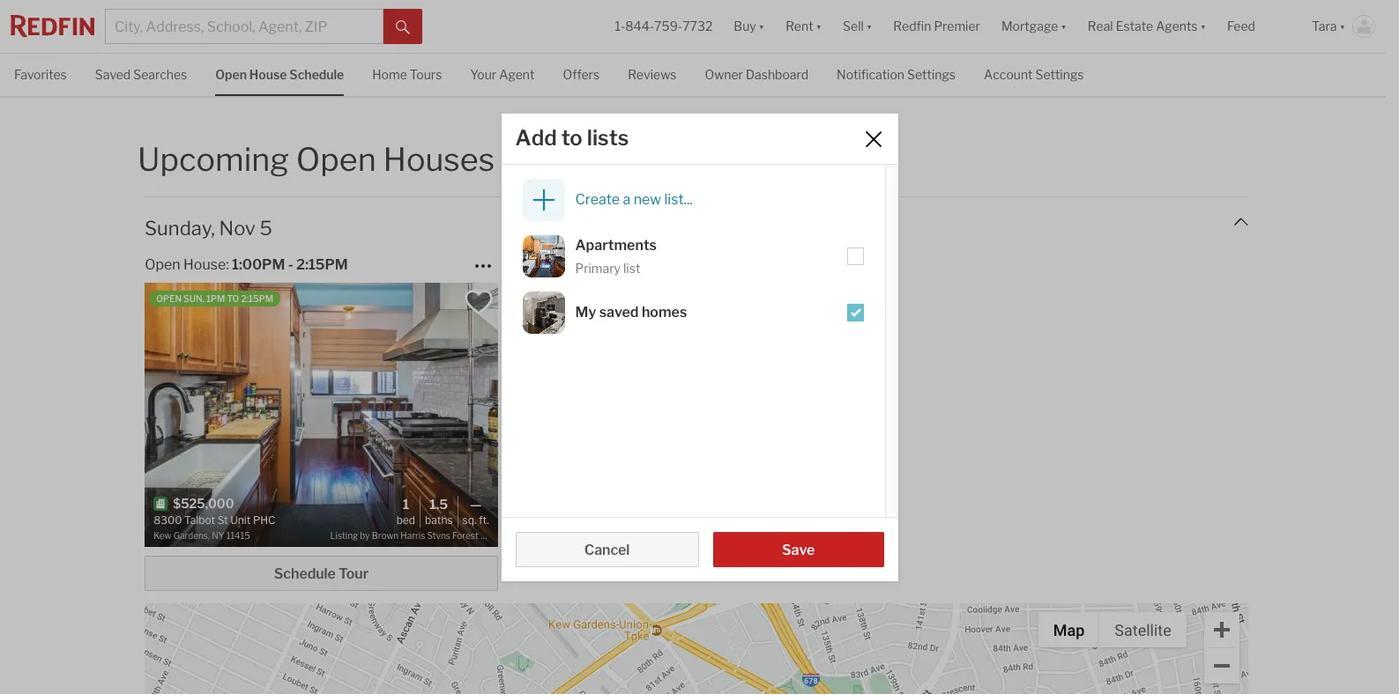 Task type: describe. For each thing, give the bounding box(es) containing it.
feed
[[1228, 19, 1256, 34]]

map region
[[38, 412, 1393, 695]]

redfin premier
[[894, 19, 981, 34]]

homes
[[642, 304, 687, 321]]

upcoming open houses
[[138, 140, 495, 179]]

Apartments checkbox
[[501, 235, 885, 277]]

1:00pm
[[232, 256, 285, 273]]

create a new list... button
[[523, 179, 864, 221]]

0 vertical spatial schedule
[[290, 67, 344, 82]]

saved
[[95, 67, 131, 82]]

reviews link
[[628, 54, 677, 94]]

redfin
[[894, 19, 932, 34]]

menu bar containing map
[[1039, 613, 1187, 648]]

favorites link
[[14, 54, 67, 94]]

offers
[[563, 67, 600, 82]]

satellite
[[1115, 621, 1172, 640]]

settings for notification settings
[[908, 67, 956, 82]]

create a new list...
[[575, 191, 693, 208]]

1pm
[[206, 293, 225, 304]]

schedule tour button
[[145, 557, 498, 592]]

sunday,
[[145, 217, 215, 239]]

redfin premier button
[[883, 0, 991, 53]]

feed button
[[1217, 0, 1302, 53]]

save
[[782, 542, 815, 559]]

1-
[[615, 19, 626, 34]]

cancel button
[[516, 532, 699, 568]]

2:15pm for open sun, 1pm to 2:15pm
[[241, 293, 274, 304]]

My saved homes checkbox
[[501, 291, 885, 334]]

photo of 100 roberts lake cir image
[[523, 291, 565, 334]]

dashboard
[[746, 67, 809, 82]]

offers link
[[563, 54, 600, 94]]

list
[[624, 261, 641, 276]]

844-
[[626, 19, 655, 34]]

owner
[[705, 67, 743, 82]]

home tours link
[[372, 54, 442, 94]]

favorite button image
[[464, 287, 494, 317]]

photo of 8300 talbot st unit phc, kew gardens, ny 11415 image inside option group
[[523, 235, 565, 277]]

settings for account settings
[[1036, 67, 1084, 82]]

account
[[984, 67, 1033, 82]]

create
[[575, 191, 620, 208]]

notification settings link
[[837, 54, 956, 94]]

1-844-759-7732
[[615, 19, 713, 34]]

apartments primary list
[[575, 237, 657, 276]]

save button
[[713, 532, 884, 568]]

0 horizontal spatial photo of 8300 talbot st unit phc, kew gardens, ny 11415 image
[[145, 283, 498, 548]]

favorites
[[14, 67, 67, 82]]

notification settings
[[837, 67, 956, 82]]

your agent
[[470, 67, 535, 82]]

tour
[[339, 566, 369, 583]]

open sun, 1pm to 2:15pm
[[156, 293, 274, 304]]

to
[[562, 125, 583, 150]]

list...
[[665, 191, 693, 208]]

open for open house: 1:00pm - 2:15pm
[[145, 256, 180, 273]]

agent
[[499, 67, 535, 82]]

home tours
[[372, 67, 442, 82]]

house:
[[184, 256, 229, 273]]

house
[[249, 67, 287, 82]]

add to lists element
[[516, 125, 841, 150]]

2 horizontal spatial open
[[296, 140, 376, 179]]

5
[[260, 217, 273, 239]]

account settings link
[[984, 54, 1084, 94]]

reviews
[[628, 67, 677, 82]]

your agent link
[[470, 54, 535, 94]]

open house schedule link
[[215, 54, 344, 94]]



Task type: locate. For each thing, give the bounding box(es) containing it.
open inside the open house schedule link
[[215, 67, 247, 82]]

my saved homes
[[575, 304, 687, 321]]

1 horizontal spatial 2:15pm
[[296, 256, 348, 273]]

premier
[[934, 19, 981, 34]]

7732
[[683, 19, 713, 34]]

cancel
[[585, 542, 630, 559]]

notification
[[837, 67, 905, 82]]

saved searches link
[[95, 54, 187, 94]]

searches
[[133, 67, 187, 82]]

1 horizontal spatial photo of 8300 talbot st unit phc, kew gardens, ny 11415 image
[[523, 235, 565, 277]]

1 vertical spatial schedule
[[274, 566, 336, 583]]

houses
[[383, 140, 495, 179]]

option group inside add to lists dialog
[[501, 235, 885, 334]]

primary
[[575, 261, 621, 276]]

sun,
[[184, 293, 205, 304]]

1 horizontal spatial open
[[215, 67, 247, 82]]

account settings
[[984, 67, 1084, 82]]

1-844-759-7732 link
[[615, 19, 713, 34]]

add to lists dialog
[[501, 113, 898, 582]]

schedule inside button
[[274, 566, 336, 583]]

0 vertical spatial open
[[215, 67, 247, 82]]

sunday, nov 5
[[145, 217, 273, 239]]

photo of 8300 talbot st unit phc, kew gardens, ny 11415 image
[[523, 235, 565, 277], [145, 283, 498, 548]]

1 settings from the left
[[908, 67, 956, 82]]

open
[[156, 293, 182, 304]]

2:15pm right to
[[241, 293, 274, 304]]

2:15pm
[[296, 256, 348, 273], [241, 293, 274, 304]]

option group
[[501, 235, 885, 334]]

home
[[372, 67, 407, 82]]

0 horizontal spatial settings
[[908, 67, 956, 82]]

0 vertical spatial 2:15pm
[[296, 256, 348, 273]]

1 vertical spatial open
[[296, 140, 376, 179]]

2:15pm right -
[[296, 256, 348, 273]]

nov
[[219, 217, 256, 239]]

saved
[[599, 304, 639, 321]]

satellite button
[[1100, 613, 1187, 648]]

settings right account
[[1036, 67, 1084, 82]]

2:15pm for open house: 1:00pm - 2:15pm
[[296, 256, 348, 273]]

lists
[[587, 125, 629, 150]]

new
[[634, 191, 662, 208]]

open for open house schedule
[[215, 67, 247, 82]]

open house: 1:00pm - 2:15pm
[[145, 256, 348, 273]]

schedule right house
[[290, 67, 344, 82]]

to
[[227, 293, 239, 304]]

1 vertical spatial photo of 8300 talbot st unit phc, kew gardens, ny 11415 image
[[145, 283, 498, 548]]

open house schedule
[[215, 67, 344, 82]]

settings
[[908, 67, 956, 82], [1036, 67, 1084, 82]]

settings down redfin premier button
[[908, 67, 956, 82]]

schedule
[[290, 67, 344, 82], [274, 566, 336, 583]]

apartments
[[575, 237, 657, 254]]

0 horizontal spatial 2:15pm
[[241, 293, 274, 304]]

-
[[288, 256, 294, 273]]

2 settings from the left
[[1036, 67, 1084, 82]]

add
[[516, 125, 557, 150]]

a
[[623, 191, 631, 208]]

759-
[[655, 19, 683, 34]]

favorite button checkbox
[[464, 287, 494, 317]]

schedule left tour
[[274, 566, 336, 583]]

upcoming
[[138, 140, 289, 179]]

menu bar
[[1039, 613, 1187, 648]]

add to lists
[[516, 125, 629, 150]]

schedule tour
[[274, 566, 369, 583]]

option group containing apartments
[[501, 235, 885, 334]]

owner dashboard
[[705, 67, 809, 82]]

1 horizontal spatial settings
[[1036, 67, 1084, 82]]

my
[[575, 304, 596, 321]]

2 vertical spatial open
[[145, 256, 180, 273]]

0 vertical spatial photo of 8300 talbot st unit phc, kew gardens, ny 11415 image
[[523, 235, 565, 277]]

tours
[[410, 67, 442, 82]]

map
[[1054, 621, 1085, 640]]

submit search image
[[396, 20, 410, 34]]

your
[[470, 67, 497, 82]]

saved searches
[[95, 67, 187, 82]]

1 vertical spatial 2:15pm
[[241, 293, 274, 304]]

owner dashboard link
[[705, 54, 809, 94]]

open
[[215, 67, 247, 82], [296, 140, 376, 179], [145, 256, 180, 273]]

map button
[[1039, 613, 1100, 648]]

0 horizontal spatial open
[[145, 256, 180, 273]]



Task type: vqa. For each thing, say whether or not it's contained in the screenshot.
Dashboard
yes



